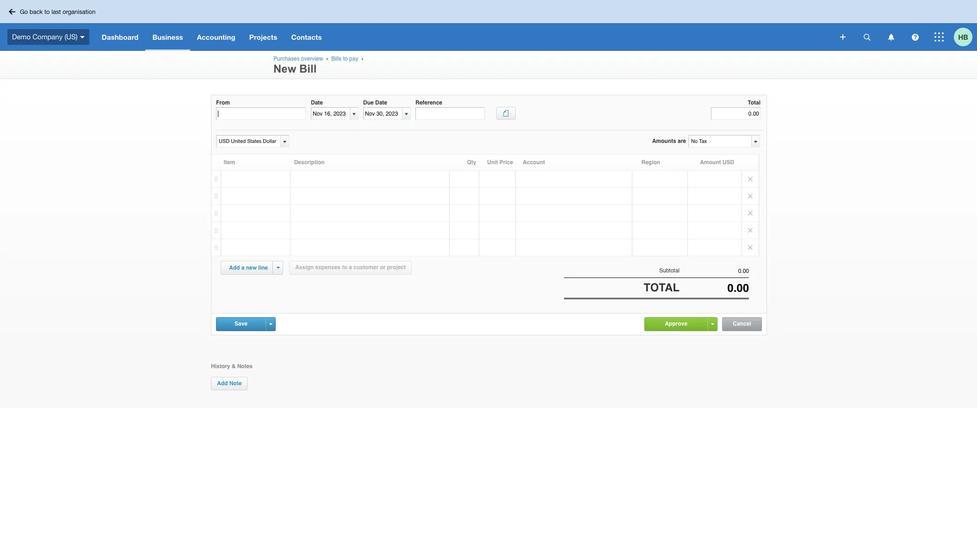 Task type: locate. For each thing, give the bounding box(es) containing it.
due
[[363, 100, 374, 106]]

svg image
[[9, 9, 15, 15], [935, 32, 944, 42]]

0 vertical spatial svg image
[[9, 9, 15, 15]]

item
[[224, 159, 235, 166]]

add
[[229, 265, 240, 271], [217, 380, 228, 387]]

more add line options... image
[[277, 267, 280, 269]]

0 horizontal spatial svg image
[[9, 9, 15, 15]]

add left new
[[229, 265, 240, 271]]

svg image left the "hb"
[[935, 32, 944, 42]]

banner containing hb
[[0, 0, 978, 51]]

go back to last organisation link
[[6, 4, 101, 19]]

to left pay
[[343, 56, 348, 62]]

a left customer
[[349, 264, 352, 271]]

2 vertical spatial to
[[342, 264, 348, 271]]

more save options... image
[[269, 323, 272, 325]]

svg image inside "demo company (us)" popup button
[[80, 36, 85, 38]]

navigation inside banner
[[95, 23, 834, 51]]

1 horizontal spatial ›
[[362, 56, 364, 62]]

assign
[[295, 264, 314, 271]]

new
[[246, 265, 257, 271]]

assign expenses to a customer or project
[[295, 264, 406, 271]]

are
[[678, 138, 687, 144]]

a left new
[[241, 265, 245, 271]]

qty
[[467, 159, 477, 166]]

add left the note
[[217, 380, 228, 387]]

1 vertical spatial svg image
[[935, 32, 944, 42]]

price
[[500, 159, 513, 166]]

svg image left go on the left top of the page
[[9, 9, 15, 15]]

reference
[[416, 100, 443, 106]]

a inside assign expenses to a customer or project link
[[349, 264, 352, 271]]

a
[[349, 264, 352, 271], [241, 265, 245, 271]]

to right expenses
[[342, 264, 348, 271]]

cancel
[[733, 321, 752, 327]]

go
[[20, 8, 28, 15]]

purchases overview link
[[274, 56, 323, 62]]

1 horizontal spatial add
[[229, 265, 240, 271]]

› right pay
[[362, 56, 364, 62]]

to for last
[[44, 8, 50, 15]]

bills
[[332, 56, 342, 62]]

approve link
[[645, 318, 708, 330]]

company
[[32, 33, 63, 41]]

1 date from the left
[[311, 100, 323, 106]]

to
[[44, 8, 50, 15], [343, 56, 348, 62], [342, 264, 348, 271]]

2 date from the left
[[375, 100, 387, 106]]

pay
[[350, 56, 358, 62]]

Due Date text field
[[364, 108, 402, 120]]

to left last
[[44, 8, 50, 15]]

business
[[153, 33, 183, 41]]

1 horizontal spatial date
[[375, 100, 387, 106]]

amounts are
[[653, 138, 687, 144]]

customer
[[354, 264, 379, 271]]

unit
[[488, 159, 498, 166]]

add note
[[217, 380, 242, 387]]

0 horizontal spatial date
[[311, 100, 323, 106]]

svg image inside go back to last organisation link
[[9, 9, 15, 15]]

to inside purchases overview › bills to pay › new bill
[[343, 56, 348, 62]]

due date
[[363, 100, 387, 106]]

1 horizontal spatial a
[[349, 264, 352, 271]]

0 horizontal spatial add
[[217, 380, 228, 387]]

&
[[232, 363, 236, 370]]

›
[[326, 56, 328, 62], [362, 56, 364, 62]]

1 vertical spatial add
[[217, 380, 228, 387]]

project
[[387, 264, 406, 271]]

0 horizontal spatial ›
[[326, 56, 328, 62]]

amount usd
[[701, 159, 735, 166]]

0 horizontal spatial a
[[241, 265, 245, 271]]

svg image
[[864, 34, 871, 41], [889, 34, 895, 41], [912, 34, 919, 41], [841, 34, 846, 40], [80, 36, 85, 38]]

add for add note
[[217, 380, 228, 387]]

dashboard
[[102, 33, 139, 41]]

hb button
[[955, 23, 978, 51]]

purchases overview › bills to pay › new bill
[[274, 56, 365, 75]]

2 delete line item image from the top
[[743, 188, 759, 205]]

3 delete line item image from the top
[[743, 205, 759, 222]]

contacts button
[[284, 23, 329, 51]]

navigation
[[95, 23, 834, 51]]

to inside banner
[[44, 8, 50, 15]]

delete line item image
[[743, 171, 759, 187], [743, 188, 759, 205], [743, 205, 759, 222], [743, 222, 759, 239], [743, 239, 759, 256]]

more approve options... image
[[711, 323, 715, 325]]

banner
[[0, 0, 978, 51]]

date up due date text box
[[375, 100, 387, 106]]

0 vertical spatial to
[[44, 8, 50, 15]]

account
[[523, 159, 545, 166]]

navigation containing dashboard
[[95, 23, 834, 51]]

0 vertical spatial add
[[229, 265, 240, 271]]

date up date text box
[[311, 100, 323, 106]]

None text field
[[216, 107, 306, 120], [217, 136, 279, 147], [689, 136, 751, 147], [680, 282, 750, 295], [216, 107, 306, 120], [217, 136, 279, 147], [689, 136, 751, 147], [680, 282, 750, 295]]

1 horizontal spatial svg image
[[935, 32, 944, 42]]

› left bills
[[326, 56, 328, 62]]

date
[[311, 100, 323, 106], [375, 100, 387, 106]]

add a new line link
[[224, 262, 274, 275]]

organisation
[[63, 8, 96, 15]]

accounting
[[197, 33, 236, 41]]

1 delete line item image from the top
[[743, 171, 759, 187]]

assign expenses to a customer or project link
[[289, 261, 412, 275]]

None text field
[[680, 268, 750, 275]]

1 vertical spatial to
[[343, 56, 348, 62]]



Task type: vqa. For each thing, say whether or not it's contained in the screenshot.
bills
yes



Task type: describe. For each thing, give the bounding box(es) containing it.
demo
[[12, 33, 31, 41]]

to for a
[[342, 264, 348, 271]]

total
[[644, 282, 680, 295]]

demo company (us) button
[[0, 23, 95, 51]]

region
[[642, 159, 661, 166]]

amount
[[701, 159, 721, 166]]

Reference text field
[[416, 107, 485, 120]]

projects
[[249, 33, 278, 41]]

go back to last organisation
[[20, 8, 96, 15]]

history
[[211, 363, 230, 370]]

amounts
[[653, 138, 677, 144]]

demo company (us)
[[12, 33, 78, 41]]

purchases
[[274, 56, 300, 62]]

save link
[[217, 318, 266, 330]]

accounting button
[[190, 23, 242, 51]]

description
[[294, 159, 325, 166]]

add note link
[[211, 377, 248, 391]]

5 delete line item image from the top
[[743, 239, 759, 256]]

contacts
[[291, 33, 322, 41]]

unit price
[[488, 159, 513, 166]]

total
[[748, 100, 761, 106]]

back
[[30, 8, 43, 15]]

dashboard link
[[95, 23, 146, 51]]

overview
[[301, 56, 323, 62]]

save
[[235, 321, 248, 327]]

4 delete line item image from the top
[[743, 222, 759, 239]]

history & notes
[[211, 363, 253, 370]]

business button
[[146, 23, 190, 51]]

or
[[380, 264, 386, 271]]

Date text field
[[312, 108, 350, 120]]

a inside 'add a new line' link
[[241, 265, 245, 271]]

add a new line
[[229, 265, 268, 271]]

bills to pay link
[[332, 56, 358, 62]]

1 › from the left
[[326, 56, 328, 62]]

last
[[51, 8, 61, 15]]

notes
[[237, 363, 253, 370]]

usd
[[723, 159, 735, 166]]

2 › from the left
[[362, 56, 364, 62]]

approve
[[665, 321, 688, 327]]

from
[[216, 100, 230, 106]]

bill
[[300, 62, 317, 75]]

(us)
[[65, 33, 78, 41]]

new
[[274, 62, 296, 75]]

line
[[258, 265, 268, 271]]

hb
[[959, 33, 969, 41]]

subtotal
[[660, 268, 680, 274]]

cancel button
[[723, 318, 762, 331]]

expenses
[[315, 264, 341, 271]]

Total text field
[[712, 107, 761, 120]]

note
[[229, 380, 242, 387]]

add for add a new line
[[229, 265, 240, 271]]

projects button
[[242, 23, 284, 51]]



